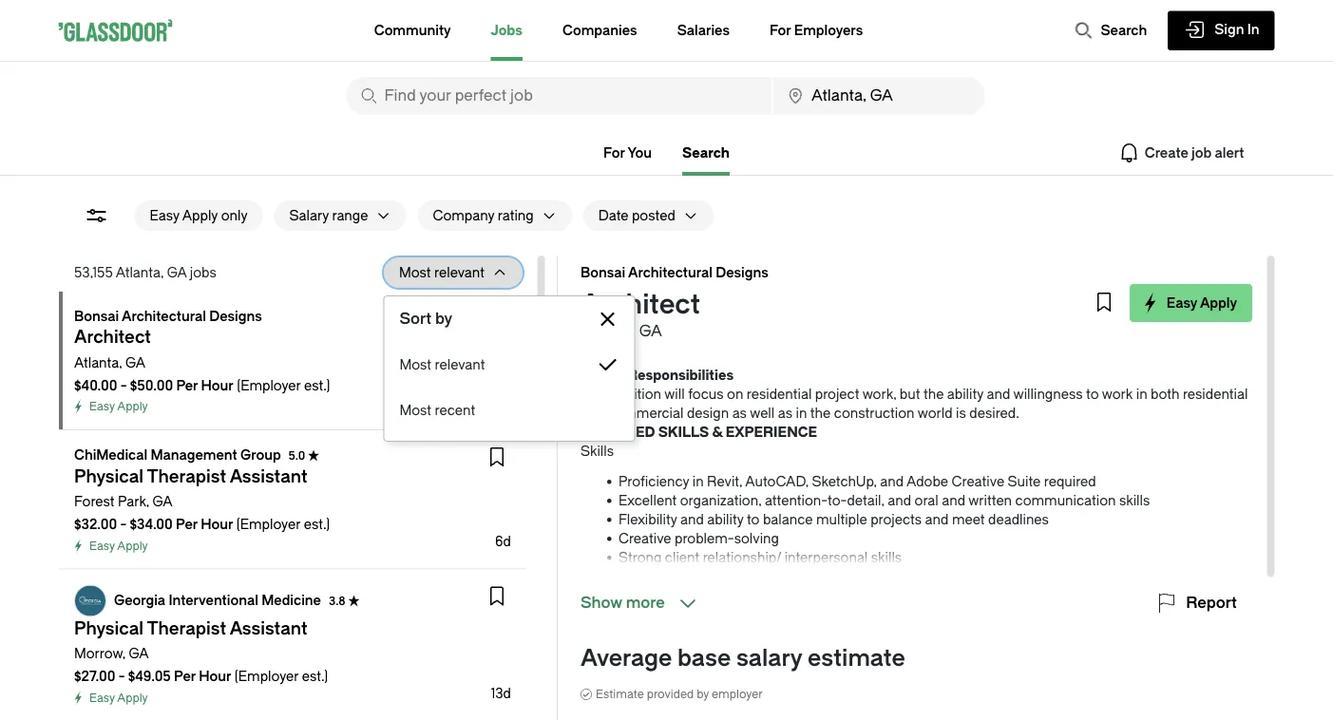 Task type: vqa. For each thing, say whether or not it's contained in the screenshot.
CA inside the Burlingame, CA $97K - $107K (Employer est.) Easy Apply
no



Task type: locate. For each thing, give the bounding box(es) containing it.
and up desired.
[[986, 386, 1010, 402]]

(employer down group
[[236, 517, 300, 533]]

creative up written
[[951, 474, 1004, 489]]

in left both
[[1136, 386, 1147, 402]]

easy for forest park, ga $32.00 - $34.00 per hour (employer est.)
[[89, 539, 114, 553]]

bonsai
[[580, 265, 625, 280], [74, 308, 119, 324]]

rating
[[498, 208, 534, 223]]

ga
[[166, 265, 186, 280], [639, 323, 662, 340], [125, 355, 145, 371], [152, 494, 172, 510], [128, 646, 148, 662]]

est.) down the medicine
[[301, 669, 328, 685]]

0 vertical spatial to
[[1086, 386, 1099, 402]]

average base salary estimate
[[580, 645, 905, 672]]

sketchup,
[[812, 474, 877, 489]]

easy apply
[[1166, 295, 1237, 311], [89, 400, 147, 413], [89, 539, 147, 553], [89, 691, 147, 705]]

most relevant inside popup button
[[399, 265, 484, 280]]

relevant up recent
[[435, 357, 485, 373]]

architectural
[[628, 265, 712, 280], [121, 308, 206, 324]]

salary
[[736, 645, 802, 672]]

0 horizontal spatial none field
[[346, 77, 772, 115]]

1 vertical spatial atlanta,
[[580, 323, 635, 340]]

most left recent
[[400, 402, 432, 418]]

1 horizontal spatial skills
[[1119, 493, 1150, 508]]

(employer inside forest park, ga $32.00 - $34.00 per hour (employer est.)
[[236, 517, 300, 533]]

★
[[308, 449, 319, 462], [348, 595, 359, 608]]

0 vertical spatial hour
[[201, 378, 233, 393]]

per right $50.00
[[176, 378, 197, 393]]

relevant inside button
[[435, 357, 485, 373]]

0 vertical spatial relevant
[[434, 265, 484, 280]]

the down project
[[810, 405, 830, 421]]

★ inside chimedical management group 5.0 ★
[[308, 449, 319, 462]]

easy apply for atlanta, ga $40.00 - $50.00 per hour (employer est.)
[[89, 400, 147, 413]]

atlanta, down architect
[[580, 323, 635, 340]]

ability down organization, on the right bottom of page
[[707, 512, 743, 527]]

apply
[[182, 208, 218, 223], [1200, 295, 1237, 311], [117, 400, 147, 413], [117, 539, 147, 553], [117, 691, 147, 705]]

★ inside georgia interventional medicine 3.8 ★
[[348, 595, 359, 608]]

to
[[1086, 386, 1099, 402], [746, 512, 759, 527]]

bonsai architectural designs architect atlanta, ga
[[580, 265, 768, 340]]

easy apply for forest park, ga $32.00 - $34.00 per hour (employer est.)
[[89, 539, 147, 553]]

est.) inside the morrow, ga $27.00 - $49.05 per hour (employer est.)
[[301, 669, 328, 685]]

easy apply for morrow, ga $27.00 - $49.05 per hour (employer est.)
[[89, 691, 147, 705]]

easy down $40.00
[[89, 400, 114, 413]]

most recent button
[[384, 388, 634, 433]]

per
[[176, 378, 197, 393], [175, 517, 197, 533], [174, 669, 195, 685]]

- inside forest park, ga $32.00 - $34.00 per hour (employer est.)
[[120, 517, 126, 533]]

relevant
[[434, 265, 484, 280], [435, 357, 485, 373]]

most inside most relevant popup button
[[399, 265, 431, 280]]

0 vertical spatial the
[[923, 386, 944, 402]]

0 horizontal spatial by
[[435, 310, 452, 328]]

most relevant up "most recent"
[[400, 357, 485, 373]]

1 horizontal spatial &
[[712, 424, 722, 440]]

atlanta,
[[115, 265, 163, 280], [580, 323, 635, 340], [74, 355, 122, 371]]

atlanta, up $40.00
[[74, 355, 122, 371]]

skills
[[658, 424, 709, 440]]

1 vertical spatial -
[[120, 517, 126, 533]]

0 vertical spatial search
[[1101, 22, 1147, 38]]

as
[[732, 405, 746, 421], [778, 405, 792, 421]]

- for atlanta,
[[120, 378, 126, 393]]

to left the work
[[1086, 386, 1099, 402]]

1 horizontal spatial none field
[[774, 77, 985, 115]]

1 vertical spatial ★
[[348, 595, 359, 608]]

1 horizontal spatial search
[[1101, 22, 1147, 38]]

- for morrow,
[[118, 669, 124, 685]]

show
[[580, 594, 622, 612]]

1 horizontal spatial ability
[[947, 386, 983, 402]]

- inside the morrow, ga $27.00 - $49.05 per hour (employer est.)
[[118, 669, 124, 685]]

hour right $49.05
[[198, 669, 231, 685]]

close dropdown image
[[596, 308, 619, 331]]

atlanta, inside atlanta, ga $40.00 - $50.00 per hour (employer est.)
[[74, 355, 122, 371]]

0 vertical spatial architectural
[[628, 265, 712, 280]]

1 horizontal spatial ★
[[348, 595, 359, 608]]

1 vertical spatial creative
[[618, 531, 671, 546]]

2 none field from the left
[[774, 77, 985, 115]]

easy down $32.00
[[89, 539, 114, 553]]

most up the sort
[[399, 265, 431, 280]]

- inside atlanta, ga $40.00 - $50.00 per hour (employer est.)
[[120, 378, 126, 393]]

1 horizontal spatial as
[[778, 405, 792, 421]]

residential right both
[[1183, 386, 1248, 402]]

and down oral
[[925, 512, 948, 527]]

per inside atlanta, ga $40.00 - $50.00 per hour (employer est.)
[[176, 378, 197, 393]]

- left $50.00
[[120, 378, 126, 393]]

2 vertical spatial in
[[692, 474, 703, 489]]

hour inside the morrow, ga $27.00 - $49.05 per hour (employer est.)
[[198, 669, 231, 685]]

& down design
[[712, 424, 722, 440]]

in up experience
[[795, 405, 807, 421]]

by right provided
[[696, 688, 708, 701]]

per inside the morrow, ga $27.00 - $49.05 per hour (employer est.)
[[174, 669, 195, 685]]

interpersonal
[[784, 550, 867, 565]]

most
[[399, 265, 431, 280], [400, 357, 432, 373], [400, 402, 432, 418]]

open filter menu image
[[85, 204, 108, 227]]

0 vertical spatial for
[[770, 22, 791, 38]]

est.)
[[304, 378, 330, 393], [303, 517, 329, 533], [301, 669, 328, 685]]

53,155 atlanta, ga jobs
[[74, 265, 216, 280]]

1 vertical spatial most
[[400, 357, 432, 373]]

jobs
[[491, 22, 523, 38]]

0 vertical spatial per
[[176, 378, 197, 393]]

1 horizontal spatial for
[[770, 22, 791, 38]]

0 horizontal spatial creative
[[618, 531, 671, 546]]

(employer down the medicine
[[234, 669, 298, 685]]

most relevant up sort by
[[399, 265, 484, 280]]

skills down projects
[[871, 550, 902, 565]]

hour inside atlanta, ga $40.00 - $50.00 per hour (employer est.)
[[201, 378, 233, 393]]

per for atlanta, ga
[[176, 378, 197, 393]]

ga up $34.00
[[152, 494, 172, 510]]

est.) inside atlanta, ga $40.00 - $50.00 per hour (employer est.)
[[304, 378, 330, 393]]

sort by list box
[[384, 342, 634, 433]]

0 vertical spatial creative
[[951, 474, 1004, 489]]

per right $34.00
[[175, 517, 197, 533]]

per for morrow, ga
[[174, 669, 195, 685]]

1 vertical spatial ability
[[707, 512, 743, 527]]

est.) down 5.0
[[303, 517, 329, 533]]

relevant up sort by
[[434, 265, 484, 280]]

(employer inside atlanta, ga $40.00 - $50.00 per hour (employer est.)
[[236, 378, 300, 393]]

Search keyword field
[[346, 77, 772, 115]]

in left the revit,
[[692, 474, 703, 489]]

0 vertical spatial est.)
[[304, 378, 330, 393]]

excellent
[[618, 493, 676, 508]]

construction
[[834, 405, 914, 421]]

none field down the companies link on the left of the page
[[346, 77, 772, 115]]

0 vertical spatial in
[[1136, 386, 1147, 402]]

0 horizontal spatial ability
[[707, 512, 743, 527]]

as down on
[[732, 405, 746, 421]]

skills
[[1119, 493, 1150, 508], [871, 550, 902, 565]]

project
[[815, 386, 859, 402]]

required
[[1044, 474, 1096, 489]]

residential up well
[[746, 386, 811, 402]]

and up detail,
[[880, 474, 903, 489]]

most relevant button
[[383, 258, 484, 288]]

hour inside forest park, ga $32.00 - $34.00 per hour (employer est.)
[[200, 517, 233, 533]]

2 vertical spatial (employer
[[234, 669, 298, 685]]

1 vertical spatial to
[[746, 512, 759, 527]]

forest
[[74, 494, 114, 510]]

desired.
[[969, 405, 1019, 421]]

designs inside the bonsai architectural designs architect atlanta, ga
[[715, 265, 768, 280]]

(employer for morrow, ga $27.00 - $49.05 per hour (employer est.)
[[234, 669, 298, 685]]

easy apply inside button
[[1166, 295, 1237, 311]]

2 vertical spatial most
[[400, 402, 432, 418]]

1 horizontal spatial designs
[[715, 265, 768, 280]]

responsibilities
[[627, 367, 733, 383]]

for employers link
[[770, 0, 863, 61]]

1 vertical spatial search
[[682, 145, 730, 161]]

★ right 5.0
[[308, 449, 319, 462]]

0 vertical spatial bonsai
[[580, 265, 625, 280]]

easy
[[150, 208, 179, 223], [1166, 295, 1197, 311], [89, 400, 114, 413], [89, 539, 114, 553], [89, 691, 114, 705]]

apply for 6d
[[117, 539, 147, 553]]

1 vertical spatial (employer
[[236, 517, 300, 533]]

community link
[[374, 0, 451, 61]]

1 horizontal spatial bonsai
[[580, 265, 625, 280]]

none field search keyword
[[346, 77, 772, 115]]

georgia interventional medicine logo image
[[75, 586, 105, 616]]

to-
[[827, 493, 847, 508]]

architectural for bonsai architectural designs architect atlanta, ga
[[628, 265, 712, 280]]

est.) for atlanta, ga $40.00 - $50.00 per hour (employer est.)
[[304, 378, 330, 393]]

- down park,
[[120, 517, 126, 533]]

1 vertical spatial designs
[[209, 308, 262, 324]]

easy up both
[[1166, 295, 1197, 311]]

★ right 3.8
[[348, 595, 359, 608]]

(employer
[[236, 378, 300, 393], [236, 517, 300, 533], [234, 669, 298, 685]]

0 vertical spatial skills
[[1119, 493, 1150, 508]]

most for most recent button
[[400, 402, 432, 418]]

easy down $27.00
[[89, 691, 114, 705]]

2 vertical spatial est.)
[[301, 669, 328, 685]]

for
[[770, 22, 791, 38], [604, 145, 625, 161]]

bonsai inside jobs list element
[[74, 308, 119, 324]]

est.) up 5.0
[[304, 378, 330, 393]]

forest park, ga $32.00 - $34.00 per hour (employer est.)
[[74, 494, 329, 533]]

and up problem-
[[680, 512, 704, 527]]

and up projects
[[887, 493, 911, 508]]

0 vertical spatial atlanta,
[[115, 265, 163, 280]]

13d
[[491, 686, 511, 702]]

most down the sort
[[400, 357, 432, 373]]

hour for morrow, ga
[[198, 669, 231, 685]]

by
[[435, 310, 452, 328], [696, 688, 708, 701]]

1 vertical spatial relevant
[[435, 357, 485, 373]]

salary
[[289, 208, 329, 223]]

1 vertical spatial the
[[810, 405, 830, 421]]

easy apply only button
[[134, 201, 263, 231]]

1 vertical spatial most relevant
[[400, 357, 485, 373]]

$49.05
[[128, 669, 170, 685]]

0 vertical spatial ★
[[308, 449, 319, 462]]

for left employers
[[770, 22, 791, 38]]

0 horizontal spatial as
[[732, 405, 746, 421]]

2 vertical spatial atlanta,
[[74, 355, 122, 371]]

0 vertical spatial -
[[120, 378, 126, 393]]

creative
[[951, 474, 1004, 489], [618, 531, 671, 546]]

ability up is
[[947, 386, 983, 402]]

0 vertical spatial most relevant
[[399, 265, 484, 280]]

ga up $49.05
[[128, 646, 148, 662]]

0 horizontal spatial designs
[[209, 308, 262, 324]]

designs for bonsai architectural designs
[[209, 308, 262, 324]]

1 vertical spatial bonsai
[[74, 308, 119, 324]]

to up the 'solving'
[[746, 512, 759, 527]]

$27.00
[[74, 669, 115, 685]]

most inside most recent button
[[400, 402, 432, 418]]

1 vertical spatial by
[[696, 688, 708, 701]]

6d
[[495, 534, 511, 550]]

apply for 30d+
[[117, 400, 147, 413]]

most recent
[[400, 402, 475, 418]]

2 vertical spatial per
[[174, 669, 195, 685]]

the up world
[[923, 386, 944, 402]]

none field down employers
[[774, 77, 985, 115]]

(employer inside the morrow, ga $27.00 - $49.05 per hour (employer est.)
[[234, 669, 298, 685]]

2 vertical spatial -
[[118, 669, 124, 685]]

None field
[[346, 77, 772, 115], [774, 77, 985, 115]]

bonsai up close dropdown icon
[[580, 265, 625, 280]]

ga down architect
[[639, 323, 662, 340]]

1 vertical spatial for
[[604, 145, 625, 161]]

$34.00
[[129, 517, 172, 533]]

for for for you
[[604, 145, 625, 161]]

0 horizontal spatial for
[[604, 145, 625, 161]]

estimate provided by employer
[[595, 688, 762, 701]]

0 horizontal spatial skills
[[871, 550, 902, 565]]

focus
[[688, 386, 723, 402]]

architectural inside the bonsai architectural designs architect atlanta, ga
[[628, 265, 712, 280]]

0 horizontal spatial architectural
[[121, 308, 206, 324]]

balance
[[763, 512, 812, 527]]

ability
[[947, 386, 983, 402], [707, 512, 743, 527]]

for left you
[[604, 145, 625, 161]]

architectural up architect
[[628, 265, 712, 280]]

most inside most relevant button
[[400, 357, 432, 373]]

0 horizontal spatial &
[[613, 367, 624, 383]]

0 horizontal spatial bonsai
[[74, 308, 119, 324]]

atlanta, inside the bonsai architectural designs architect atlanta, ga
[[580, 323, 635, 340]]

30d+
[[477, 395, 511, 411]]

1 vertical spatial est.)
[[303, 517, 329, 533]]

company
[[433, 208, 495, 223]]

atlanta, right '53,155'
[[115, 265, 163, 280]]

creative down flexibility
[[618, 531, 671, 546]]

1 vertical spatial in
[[795, 405, 807, 421]]

bonsai inside the bonsai architectural designs architect atlanta, ga
[[580, 265, 625, 280]]

as right well
[[778, 405, 792, 421]]

salary range button
[[274, 201, 368, 231]]

0 vertical spatial by
[[435, 310, 452, 328]]

1 horizontal spatial residential
[[1183, 386, 1248, 402]]

designs
[[715, 265, 768, 280], [209, 308, 262, 324]]

1 vertical spatial skills
[[871, 550, 902, 565]]

suite
[[1007, 474, 1040, 489]]

but
[[899, 386, 920, 402]]

for for for employers
[[770, 22, 791, 38]]

for inside for employers "link"
[[770, 22, 791, 38]]

architectural inside jobs list element
[[121, 308, 206, 324]]

& right role
[[613, 367, 624, 383]]

search link
[[682, 145, 730, 176]]

1 as from the left
[[732, 405, 746, 421]]

1 vertical spatial per
[[175, 517, 197, 533]]

0 vertical spatial (employer
[[236, 378, 300, 393]]

sort
[[400, 310, 432, 328]]

2 vertical spatial hour
[[198, 669, 231, 685]]

1 residential from the left
[[746, 386, 811, 402]]

designs inside jobs list element
[[209, 308, 262, 324]]

hour right $50.00
[[201, 378, 233, 393]]

easy apply button
[[1129, 284, 1252, 322]]

employer
[[711, 688, 762, 701]]

by right the sort
[[435, 310, 452, 328]]

1 horizontal spatial architectural
[[628, 265, 712, 280]]

1 vertical spatial hour
[[200, 517, 233, 533]]

0 horizontal spatial ★
[[308, 449, 319, 462]]

1 vertical spatial architectural
[[121, 308, 206, 324]]

1 vertical spatial &
[[712, 424, 722, 440]]

- right $27.00
[[118, 669, 124, 685]]

ga up $50.00
[[125, 355, 145, 371]]

skills right "communication"
[[1119, 493, 1150, 508]]

0 horizontal spatial residential
[[746, 386, 811, 402]]

per right $49.05
[[174, 669, 195, 685]]

1 none field from the left
[[346, 77, 772, 115]]

hour for atlanta, ga
[[201, 378, 233, 393]]

bonsai down '53,155'
[[74, 308, 119, 324]]

0 vertical spatial most
[[399, 265, 431, 280]]

(employer up group
[[236, 378, 300, 393]]

architectural down 53,155 atlanta, ga jobs
[[121, 308, 206, 324]]

hour
[[201, 378, 233, 393], [200, 517, 233, 533], [198, 669, 231, 685]]

bonsai for bonsai architectural designs
[[74, 308, 119, 324]]

for you link
[[604, 145, 652, 161]]

0 vertical spatial designs
[[715, 265, 768, 280]]

hour right $34.00
[[200, 517, 233, 533]]

ga inside forest park, ga $32.00 - $34.00 per hour (employer est.)
[[152, 494, 172, 510]]



Task type: describe. For each thing, give the bounding box(es) containing it.
designs for bonsai architectural designs architect atlanta, ga
[[715, 265, 768, 280]]

ga inside the bonsai architectural designs architect atlanta, ga
[[639, 323, 662, 340]]

oral
[[914, 493, 938, 508]]

medicine
[[261, 593, 321, 608]]

1 horizontal spatial to
[[1086, 386, 1099, 402]]

est.) for morrow, ga $27.00 - $49.05 per hour (employer est.)
[[301, 669, 328, 685]]

jobs list element
[[58, 292, 537, 720]]

strong
[[618, 550, 661, 565]]

est.) inside forest park, ga $32.00 - $34.00 per hour (employer est.)
[[303, 517, 329, 533]]

apply for 13d
[[117, 691, 147, 705]]

client
[[665, 550, 699, 565]]

2 as from the left
[[778, 405, 792, 421]]

georgia interventional medicine 3.8 ★
[[114, 593, 359, 608]]

meet
[[952, 512, 985, 527]]

0 vertical spatial &
[[613, 367, 624, 383]]

jobs
[[189, 265, 216, 280]]

flexibility
[[618, 512, 677, 527]]

bonsai for bonsai architectural designs architect atlanta, ga
[[580, 265, 625, 280]]

date posted button
[[583, 201, 675, 231]]

Search location field
[[774, 77, 985, 115]]

salary range
[[289, 208, 368, 223]]

for you
[[604, 145, 652, 161]]

0 horizontal spatial to
[[746, 512, 759, 527]]

53,155
[[74, 265, 112, 280]]

estimate
[[595, 688, 644, 701]]

position
[[610, 386, 661, 402]]

required
[[580, 424, 655, 440]]

average
[[580, 645, 672, 672]]

organization,
[[680, 493, 761, 508]]

architect
[[580, 289, 700, 321]]

most for most relevant button
[[400, 357, 432, 373]]

★ for chimedical management group
[[308, 449, 319, 462]]

community
[[374, 22, 451, 38]]

employers
[[794, 22, 863, 38]]

morrow,
[[74, 646, 125, 662]]

atlanta, ga $40.00 - $50.00 per hour (employer est.)
[[74, 355, 330, 393]]

work,
[[862, 386, 896, 402]]

company rating button
[[418, 201, 534, 231]]

$32.00
[[74, 517, 117, 533]]

0 horizontal spatial search
[[682, 145, 730, 161]]

(employer for atlanta, ga $40.00 - $50.00 per hour (employer est.)
[[236, 378, 300, 393]]

per inside forest park, ga $32.00 - $34.00 per hour (employer est.)
[[175, 517, 197, 533]]

commercial
[[607, 405, 683, 421]]

show more button
[[580, 592, 699, 615]]

1 horizontal spatial the
[[923, 386, 944, 402]]

deadlines
[[988, 512, 1049, 527]]

most relevant inside button
[[400, 357, 485, 373]]

morrow, ga $27.00 - $49.05 per hour (employer est.)
[[74, 646, 328, 685]]

both
[[1150, 386, 1179, 402]]

and down this
[[580, 405, 604, 421]]

relationship/
[[702, 550, 781, 565]]

skills
[[580, 443, 613, 459]]

group
[[240, 447, 280, 463]]

experience
[[725, 424, 817, 440]]

ga inside the morrow, ga $27.00 - $49.05 per hour (employer est.)
[[128, 646, 148, 662]]

proficiency
[[618, 474, 689, 489]]

park,
[[117, 494, 149, 510]]

show more
[[580, 594, 665, 612]]

architectural for bonsai architectural designs
[[121, 308, 206, 324]]

on
[[727, 386, 743, 402]]

2 residential from the left
[[1183, 386, 1248, 402]]

ga inside atlanta, ga $40.00 - $50.00 per hour (employer est.)
[[125, 355, 145, 371]]

salaries link
[[677, 0, 730, 61]]

relevant inside popup button
[[434, 265, 484, 280]]

willingness
[[1013, 386, 1083, 402]]

revit,
[[707, 474, 742, 489]]

provided
[[646, 688, 693, 701]]

estimate
[[807, 645, 905, 672]]

report button
[[1155, 592, 1237, 615]]

$40.00
[[74, 378, 117, 393]]

★ for georgia interventional medicine
[[348, 595, 359, 608]]

0 vertical spatial ability
[[947, 386, 983, 402]]

search button
[[1065, 11, 1157, 49]]

work
[[1102, 386, 1133, 402]]

2 horizontal spatial in
[[1136, 386, 1147, 402]]

1 horizontal spatial by
[[696, 688, 708, 701]]

easy for atlanta, ga $40.00 - $50.00 per hour (employer est.)
[[89, 400, 114, 413]]

0 horizontal spatial the
[[810, 405, 830, 421]]

companies
[[563, 22, 637, 38]]

adobe
[[906, 474, 948, 489]]

solving
[[734, 531, 779, 546]]

ga left the jobs
[[166, 265, 186, 280]]

more
[[625, 594, 665, 612]]

world
[[917, 405, 952, 421]]

written
[[968, 493, 1012, 508]]

for employers
[[770, 22, 863, 38]]

sort by
[[400, 310, 452, 328]]

chimedical
[[74, 447, 147, 463]]

easy up 53,155 atlanta, ga jobs
[[150, 208, 179, 223]]

easy for morrow, ga $27.00 - $49.05 per hour (employer est.)
[[89, 691, 114, 705]]

search inside button
[[1101, 22, 1147, 38]]

companies link
[[563, 0, 637, 61]]

0 horizontal spatial in
[[692, 474, 703, 489]]

easy apply only
[[150, 208, 248, 223]]

5.0
[[288, 449, 305, 462]]

communication
[[1015, 493, 1116, 508]]

company rating
[[433, 208, 534, 223]]

only
[[221, 208, 248, 223]]

projects
[[870, 512, 921, 527]]

bonsai architectural designs
[[74, 308, 262, 324]]

management
[[150, 447, 237, 463]]

and up meet
[[941, 493, 965, 508]]

you
[[628, 145, 652, 161]]

none field search location
[[774, 77, 985, 115]]

1 horizontal spatial in
[[795, 405, 807, 421]]

interventional
[[168, 593, 258, 608]]

jobs link
[[491, 0, 523, 61]]

report
[[1186, 594, 1237, 612]]

this
[[580, 386, 607, 402]]

1 horizontal spatial creative
[[951, 474, 1004, 489]]

role & responsibilities this position will focus on residential project work, but the ability and willingness to work in both residential and commercial design as well as in the construction world is desired. required skills & experience skills proficiency in revit, autocad, sketchup, and adobe creative suite required excellent organization, attention-to-detail, and oral and written communication skills flexibility and ability to balance multiple projects and meet deadlines creative problem-solving strong client relationship/ interpersonal skills
[[580, 367, 1248, 565]]



